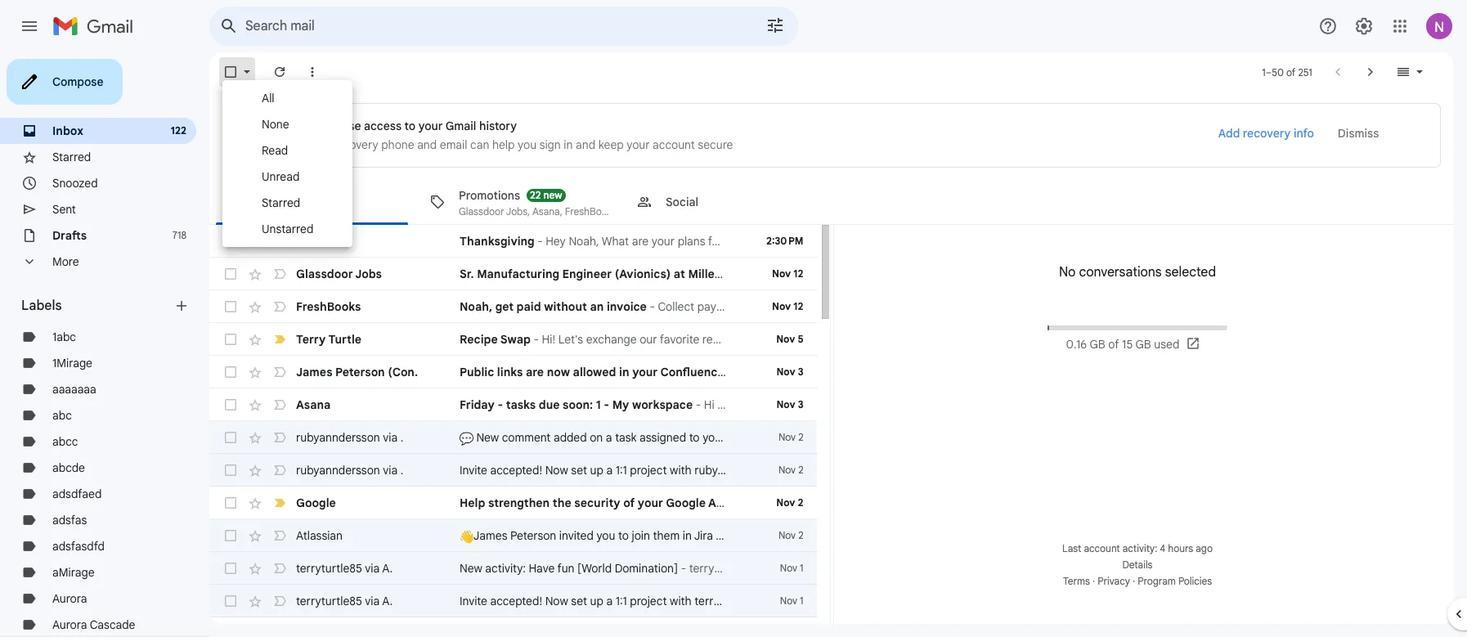 Task type: describe. For each thing, give the bounding box(es) containing it.
- right "swap"
[[534, 332, 539, 347]]

invite accepted! now set up a 1:1 project with rubyanndersson nov 2
[[460, 463, 804, 478]]

in inside public links are now allowed in your confluence site link
[[619, 365, 630, 380]]

your up join
[[638, 496, 664, 511]]

row containing james peterson (con.
[[209, 356, 817, 389]]

22 new
[[530, 189, 563, 201]]

nov 2 for google
[[777, 497, 804, 509]]

adsdfaed link
[[52, 487, 102, 502]]

my
[[613, 398, 630, 412]]

invite accepted! now set up a 1:1 project with terryturtle85 link
[[460, 593, 761, 610]]

no conversations selected main content
[[209, 52, 1455, 637]]

251
[[1299, 66, 1313, 78]]

1 google from the left
[[296, 496, 336, 511]]

a. for 12th row
[[382, 594, 393, 609]]

terms link
[[1064, 575, 1091, 588]]

via for "invite accepted! now set up a 1:1 project with rubyanndersson" "link"
[[383, 463, 398, 478]]

atlassian
[[296, 529, 343, 543]]

0 vertical spatial read
[[262, 143, 288, 158]]

help
[[493, 137, 515, 152]]

starred link
[[52, 150, 91, 164]]

- down asana,
[[538, 234, 543, 249]]

accepted! for invite accepted! now set up a 1:1 project with terryturtle85
[[491, 594, 543, 609]]

aurora cascade
[[52, 618, 135, 633]]

dismiss button
[[1326, 119, 1392, 148]]

site
[[728, 365, 748, 380]]

- right invoice
[[650, 299, 655, 314]]

adsdfaed
[[52, 487, 102, 502]]

los
[[1055, 267, 1075, 281]]

1 · from the left
[[1093, 575, 1096, 588]]

assigned
[[640, 430, 687, 445]]

adsfasdfd link
[[52, 539, 105, 554]]

up for rubyanndersson
[[590, 463, 604, 478]]

terry turtle
[[296, 332, 362, 347]]

secure
[[698, 137, 734, 152]]

12 row from the top
[[209, 585, 817, 618]]

abcc link
[[52, 435, 78, 449]]

nov 2 for atlassian
[[779, 529, 804, 542]]

1abc
[[52, 330, 76, 344]]

get
[[496, 299, 514, 314]]

account inside last account activity: 4 hours ago details terms · privacy · program policies
[[1085, 543, 1121, 555]]

program policies link
[[1138, 575, 1213, 588]]

5
[[798, 333, 804, 345]]

freshbooks,
[[565, 205, 620, 217]]

invite for invite accepted! now set up a 1:1 project with terryturtle85
[[460, 594, 488, 609]]

2 inside invite accepted! now set up a 1:1 project with rubyanndersson nov 2
[[799, 464, 804, 476]]

advanced search options image
[[759, 9, 792, 42]]

your right keep
[[627, 137, 650, 152]]

invoice
[[607, 299, 647, 314]]

sr. manufacturing engineer (avionics) at millennium space systems, a boeing company and 8 more jobs in los angeles, ca for you. apply now.
[[460, 267, 1256, 281]]

ago
[[1197, 543, 1213, 555]]

- down confluence
[[696, 398, 701, 412]]

row containing asana
[[209, 389, 817, 421]]

more image
[[304, 64, 321, 80]]

nov inside invite accepted! now set up a 1:1 project with rubyanndersson nov 2
[[779, 464, 796, 476]]

1 on from the left
[[590, 430, 603, 445]]

security
[[575, 496, 621, 511]]

with for rubyanndersson
[[670, 463, 692, 478]]

abcde link
[[52, 461, 85, 475]]

22
[[530, 189, 541, 201]]

ican read
[[296, 234, 351, 249]]

manufacturing
[[477, 267, 560, 281]]

15
[[1123, 337, 1133, 352]]

sign
[[540, 137, 561, 152]]

conversations
[[1080, 264, 1162, 281]]

james peterson invited you to join them in jira software link
[[460, 528, 763, 544]]

with for terryturtle85
[[670, 594, 692, 609]]

122
[[171, 124, 187, 137]]

friday
[[460, 398, 495, 412]]

add recovery info button
[[1208, 119, 1326, 148]]

of for 50
[[1287, 66, 1296, 78]]

without
[[544, 299, 587, 314]]

nov 12 for freshbooks
[[773, 300, 804, 313]]

support image
[[1319, 16, 1339, 36]]

- right domination] at bottom left
[[681, 561, 687, 576]]

8 row from the top
[[209, 454, 817, 487]]

set for terryturtle85
[[571, 594, 587, 609]]

a. for third row from the bottom of the no conversations selected main content
[[382, 561, 393, 576]]

0 horizontal spatial and
[[417, 137, 437, 152]]

have
[[529, 561, 555, 576]]

ican
[[296, 234, 320, 249]]

get
[[727, 430, 746, 445]]

row containing terry turtle
[[209, 323, 817, 356]]

comment
[[502, 430, 551, 445]]

a down [world
[[607, 594, 613, 609]]

all
[[262, 91, 275, 106]]

adsfasdfd
[[52, 539, 105, 554]]

in inside sr. manufacturing engineer (avionics) at millennium space systems, a boeing company and 8 more jobs in los angeles, ca for you. apply now. link
[[1042, 267, 1052, 281]]

promotions, 22 new messages, tab
[[417, 179, 712, 225]]

social tab
[[624, 179, 830, 225]]

activity: inside last account activity: 4 hours ago details terms · privacy · program policies
[[1123, 543, 1158, 555]]

track
[[808, 430, 835, 445]]

adsfas
[[52, 513, 87, 528]]

added
[[554, 430, 587, 445]]

atlassian,
[[622, 205, 665, 217]]

nov 12 for glassdoor jobs
[[773, 268, 804, 280]]

50
[[1273, 66, 1285, 78]]

are
[[526, 365, 544, 380]]

your up email
[[419, 119, 443, 133]]

recipe swap -
[[460, 332, 542, 347]]

primary
[[252, 194, 294, 209]]

lose
[[339, 119, 361, 133]]

12 for glassdoor jobs
[[794, 268, 804, 280]]

back
[[764, 430, 789, 445]]

snoozed link
[[52, 176, 98, 191]]

1 50 of 251
[[1263, 66, 1313, 78]]

to for them
[[619, 529, 629, 543]]

no conversations selected
[[1060, 264, 1217, 281]]

2 google from the left
[[666, 496, 706, 511]]

your up workspace
[[633, 365, 658, 380]]

7 row from the top
[[209, 421, 835, 454]]

aurora cascade link
[[52, 618, 135, 633]]

systems,
[[789, 267, 840, 281]]

turtle
[[328, 332, 362, 347]]

to for gmail
[[405, 119, 416, 133]]

rubyanndersson via . for new comment added on a task assigned to you: get us back on track link
[[296, 430, 404, 445]]

activity: inside row
[[486, 561, 526, 576]]

help strengthen the security of your google account link
[[460, 495, 755, 511]]

a up help strengthen the security of your google account
[[607, 463, 613, 478]]

set for rubyanndersson
[[571, 463, 587, 478]]

last
[[1063, 543, 1082, 555]]

starred inside labels "navigation"
[[52, 150, 91, 164]]

glassdoor jobs
[[296, 267, 382, 281]]

[world
[[578, 561, 612, 576]]

gmail
[[446, 119, 477, 133]]

3 for asana
[[798, 399, 804, 411]]

invite for invite accepted! now set up a 1:1 project with rubyanndersson nov 2
[[460, 463, 488, 478]]

none
[[262, 117, 289, 132]]

0.16
[[1067, 337, 1088, 352]]

1:1 for rubyanndersson
[[616, 463, 627, 478]]

aurora for aurora cascade
[[52, 618, 87, 633]]

ca
[[1128, 267, 1145, 281]]

- left my
[[604, 398, 610, 412]]

now for invite accepted! now set up a 1:1 project with rubyanndersson nov 2
[[545, 463, 569, 478]]

💬 image
[[460, 432, 474, 446]]

cascade
[[90, 618, 135, 633]]

nov 1 for 12th row
[[780, 595, 804, 607]]

dismiss
[[1339, 126, 1380, 141]]

history
[[480, 119, 517, 133]]

adding
[[284, 137, 321, 152]]

public links are now allowed in your confluence site link
[[460, 364, 748, 381]]

abc
[[52, 408, 72, 423]]

nov 5
[[777, 333, 804, 345]]

in inside you could lose access to your gmail history adding a recovery phone and email can help you sign in and keep your account secure
[[564, 137, 573, 152]]

program
[[1138, 575, 1177, 588]]

peterson for invited
[[511, 529, 557, 543]]

james peterson invited you to join them in jira software
[[474, 529, 763, 543]]

2 on from the left
[[792, 430, 805, 445]]

row containing atlassian
[[209, 520, 817, 552]]



Task type: vqa. For each thing, say whether or not it's contained in the screenshot.
LABELS
yes



Task type: locate. For each thing, give the bounding box(es) containing it.
up down [world
[[590, 594, 604, 609]]

toggle split pane mode image
[[1396, 64, 1412, 80]]

rubyanndersson down asana
[[296, 430, 380, 445]]

0 horizontal spatial peterson
[[336, 365, 385, 380]]

2 accepted! from the top
[[491, 594, 543, 609]]

0 vertical spatial rubyanndersson via .
[[296, 430, 404, 445]]

nov 3 for asana
[[777, 399, 804, 411]]

settings image
[[1355, 16, 1375, 36]]

0 horizontal spatial read
[[262, 143, 288, 158]]

1 horizontal spatial on
[[792, 430, 805, 445]]

1 project from the top
[[630, 463, 667, 478]]

recovery down lose
[[333, 137, 379, 152]]

1mirage link
[[52, 356, 92, 371]]

noah, get paid without an invoice -
[[460, 299, 658, 314]]

0 horizontal spatial activity:
[[486, 561, 526, 576]]

rubyanndersson via . down asana
[[296, 430, 404, 445]]

2 gb from the left
[[1136, 337, 1152, 352]]

10 row from the top
[[209, 520, 817, 552]]

you could lose access to your gmail history adding a recovery phone and email can help you sign in and keep your account secure
[[284, 119, 734, 152]]

you:
[[703, 430, 725, 445]]

account inside you could lose access to your gmail history adding a recovery phone and email can help you sign in and keep your account secure
[[653, 137, 695, 152]]

1 with from the top
[[670, 463, 692, 478]]

to inside you could lose access to your gmail history adding a recovery phone and email can help you sign in and keep your account secure
[[405, 119, 416, 133]]

google up the atlassian
[[296, 496, 336, 511]]

soon:
[[563, 398, 593, 412]]

a
[[842, 267, 850, 281]]

1 horizontal spatial read
[[323, 234, 351, 249]]

labels
[[21, 298, 62, 314]]

2 rubyanndersson via . from the top
[[296, 463, 404, 478]]

1abc link
[[52, 330, 76, 344]]

terryturtle85
[[296, 561, 362, 576], [296, 594, 362, 609], [695, 594, 761, 609]]

terryturtle85 via a. for third row from the bottom of the no conversations selected main content
[[296, 561, 393, 576]]

glassdoor down the promotions
[[459, 205, 504, 217]]

read inside row
[[323, 234, 351, 249]]

invite down the 👋 image
[[460, 594, 488, 609]]

now down fun
[[545, 594, 569, 609]]

3 for james peterson (con.
[[798, 366, 804, 378]]

👋 image
[[460, 530, 474, 544]]

of right security
[[624, 496, 635, 511]]

aurora down aurora link
[[52, 618, 87, 633]]

on right 'back'
[[792, 430, 805, 445]]

gmail image
[[52, 10, 142, 43]]

recovery inside button
[[1244, 126, 1292, 141]]

more button
[[0, 249, 196, 275]]

0 vertical spatial .
[[401, 430, 404, 445]]

project down domination] at bottom left
[[630, 594, 667, 609]]

james for james peterson (con.
[[296, 365, 333, 380]]

1 vertical spatial rubyanndersson via .
[[296, 463, 404, 478]]

allowed
[[573, 365, 617, 380]]

of left 15
[[1109, 337, 1120, 352]]

None checkbox
[[223, 233, 239, 250], [223, 266, 239, 282], [223, 331, 239, 348], [223, 462, 239, 479], [223, 528, 239, 544], [223, 593, 239, 610], [223, 233, 239, 250], [223, 266, 239, 282], [223, 331, 239, 348], [223, 462, 239, 479], [223, 528, 239, 544], [223, 593, 239, 610]]

invite down 💬 "icon"
[[460, 463, 488, 478]]

now for invite accepted! now set up a 1:1 project with terryturtle85
[[545, 594, 569, 609]]

0 vertical spatial 3
[[798, 366, 804, 378]]

0 vertical spatial up
[[590, 463, 604, 478]]

nov 12
[[773, 268, 804, 280], [773, 300, 804, 313]]

james for james peterson invited you to join them in jira software
[[474, 529, 508, 543]]

1 a. from the top
[[382, 561, 393, 576]]

and inside row
[[951, 267, 972, 281]]

us
[[749, 430, 761, 445]]

peterson
[[336, 365, 385, 380], [511, 529, 557, 543]]

2 vertical spatial nov 2
[[779, 529, 804, 542]]

now up the the
[[545, 463, 569, 478]]

1 horizontal spatial you
[[597, 529, 616, 543]]

follow link to manage storage image
[[1187, 336, 1203, 353]]

links
[[497, 365, 523, 380]]

0 horizontal spatial of
[[624, 496, 635, 511]]

drafts
[[52, 228, 87, 243]]

jobs,
[[506, 205, 530, 217]]

in left the jira
[[683, 529, 692, 543]]

2 row from the top
[[209, 258, 1256, 290]]

1 vertical spatial you
[[597, 529, 616, 543]]

to left join
[[619, 529, 629, 543]]

0 vertical spatial nov 2
[[779, 431, 804, 444]]

0 vertical spatial accepted!
[[491, 463, 543, 478]]

to up phone
[[405, 119, 416, 133]]

accepted!
[[491, 463, 543, 478], [491, 594, 543, 609]]

activity: up details
[[1123, 543, 1158, 555]]

0 vertical spatial new
[[477, 430, 499, 445]]

new down the 👋 image
[[460, 561, 483, 576]]

0 horizontal spatial google
[[296, 496, 336, 511]]

. for new comment added on a task assigned to you: get us back on track link
[[401, 430, 404, 445]]

1 vertical spatial nov 12
[[773, 300, 804, 313]]

and left email
[[417, 137, 437, 152]]

0 vertical spatial starred
[[52, 150, 91, 164]]

of for gb
[[1109, 337, 1120, 352]]

new for new activity: have fun [world domination] -
[[460, 561, 483, 576]]

1 up from the top
[[590, 463, 604, 478]]

13 row from the top
[[209, 618, 817, 637]]

. for "invite accepted! now set up a 1:1 project with rubyanndersson" "link"
[[401, 463, 404, 478]]

0 vertical spatial of
[[1287, 66, 1296, 78]]

1 vertical spatial 1:1
[[616, 594, 627, 609]]

a inside you could lose access to your gmail history adding a recovery phone and email can help you sign in and keep your account secure
[[324, 137, 330, 152]]

tab list containing promotions
[[209, 179, 1455, 225]]

2 horizontal spatial and
[[951, 267, 972, 281]]

9 row from the top
[[209, 487, 817, 520]]

friday - tasks due soon: 1 - my workspace -
[[460, 398, 704, 412]]

more
[[984, 267, 1013, 281]]

1 now from the top
[[545, 463, 569, 478]]

glassdoor for glassdoor jobs, asana, freshbooks, atlassian, glassdoor
[[459, 205, 504, 217]]

promotions
[[459, 188, 520, 203]]

1 vertical spatial peterson
[[511, 529, 557, 543]]

2 terryturtle85 via a. from the top
[[296, 594, 393, 609]]

abc link
[[52, 408, 72, 423]]

rubyanndersson via .
[[296, 430, 404, 445], [296, 463, 404, 478]]

0 vertical spatial with
[[670, 463, 692, 478]]

2 project from the top
[[630, 594, 667, 609]]

refresh image
[[272, 64, 288, 80]]

5 row from the top
[[209, 356, 817, 389]]

0 vertical spatial account
[[653, 137, 695, 152]]

rubyanndersson via . for "invite accepted! now set up a 1:1 project with rubyanndersson" "link"
[[296, 463, 404, 478]]

1 vertical spatial nov 1
[[780, 595, 804, 607]]

0 horizontal spatial recovery
[[333, 137, 379, 152]]

older image
[[1363, 64, 1380, 80]]

of inside row
[[624, 496, 635, 511]]

1 1:1 from the top
[[616, 463, 627, 478]]

project for terryturtle85
[[630, 594, 667, 609]]

2 12 from the top
[[794, 300, 804, 313]]

1 vertical spatial nov 3
[[777, 399, 804, 411]]

row containing ican read
[[209, 225, 817, 258]]

on right added
[[590, 430, 603, 445]]

you right invited
[[597, 529, 616, 543]]

terryturtle85 via a.
[[296, 561, 393, 576], [296, 594, 393, 609]]

1 horizontal spatial and
[[576, 137, 596, 152]]

nov 3 down nov 5
[[777, 366, 804, 378]]

-
[[538, 234, 543, 249], [650, 299, 655, 314], [534, 332, 539, 347], [498, 398, 503, 412], [604, 398, 610, 412], [696, 398, 701, 412], [681, 561, 687, 576]]

confluence
[[661, 365, 725, 380]]

1:1 down domination] at bottom left
[[616, 594, 627, 609]]

2 up from the top
[[590, 594, 604, 609]]

- left tasks on the left bottom of page
[[498, 398, 503, 412]]

0 vertical spatial 1:1
[[616, 463, 627, 478]]

12 for freshbooks
[[794, 300, 804, 313]]

on
[[590, 430, 603, 445], [792, 430, 805, 445]]

2 a. from the top
[[382, 594, 393, 609]]

due
[[539, 398, 560, 412]]

1 vertical spatial accepted!
[[491, 594, 543, 609]]

via for new comment added on a task assigned to you: get us back on track link
[[383, 430, 398, 445]]

aurora down amirage link
[[52, 592, 87, 606]]

1 row from the top
[[209, 225, 817, 258]]

1 horizontal spatial peterson
[[511, 529, 557, 543]]

Search mail text field
[[245, 18, 720, 34]]

read down none
[[262, 143, 288, 158]]

1 vertical spatial activity:
[[486, 561, 526, 576]]

set
[[571, 463, 587, 478], [571, 594, 587, 609]]

read
[[262, 143, 288, 158], [323, 234, 351, 249]]

you inside you could lose access to your gmail history adding a recovery phone and email can help you sign in and keep your account secure
[[518, 137, 537, 152]]

aurora for aurora link
[[52, 592, 87, 606]]

1 horizontal spatial activity:
[[1123, 543, 1158, 555]]

compose button
[[7, 59, 123, 105]]

glassdoor right atlassian,
[[667, 205, 712, 217]]

tasks
[[506, 398, 536, 412]]

1 gb from the left
[[1090, 337, 1106, 352]]

new for new comment added on a task assigned to you: get us back on track
[[477, 430, 499, 445]]

new inside new comment added on a task assigned to you: get us back on track link
[[477, 430, 499, 445]]

invite
[[460, 463, 488, 478], [460, 594, 488, 609]]

nov 12 down 2:30 pm
[[773, 268, 804, 280]]

a down could
[[324, 137, 330, 152]]

aurora link
[[52, 592, 87, 606]]

row containing google
[[209, 487, 817, 520]]

gb
[[1090, 337, 1106, 352], [1136, 337, 1152, 352]]

adsfas link
[[52, 513, 87, 528]]

1 vertical spatial 12
[[794, 300, 804, 313]]

with down assigned
[[670, 463, 692, 478]]

set down 'new activity: have fun [world domination] -' on the bottom
[[571, 594, 587, 609]]

row
[[209, 225, 817, 258], [209, 258, 1256, 290], [209, 290, 817, 323], [209, 323, 817, 356], [209, 356, 817, 389], [209, 389, 817, 421], [209, 421, 835, 454], [209, 454, 817, 487], [209, 487, 817, 520], [209, 520, 817, 552], [209, 552, 817, 585], [209, 585, 817, 618], [209, 618, 817, 637]]

1 vertical spatial read
[[323, 234, 351, 249]]

· down 'details' link
[[1133, 575, 1136, 588]]

rubyanndersson via . up the atlassian
[[296, 463, 404, 478]]

nov 2 right software
[[779, 529, 804, 542]]

rubyanndersson for "invite accepted! now set up a 1:1 project with rubyanndersson" "link"
[[296, 463, 380, 478]]

rubyanndersson up the atlassian
[[296, 463, 380, 478]]

0 horizontal spatial on
[[590, 430, 603, 445]]

1 vertical spatial starred
[[262, 196, 301, 210]]

12
[[794, 268, 804, 280], [794, 300, 804, 313]]

None checkbox
[[223, 64, 239, 80], [223, 299, 239, 315], [223, 364, 239, 381], [223, 397, 239, 413], [223, 430, 239, 446], [223, 495, 239, 511], [223, 561, 239, 577], [223, 64, 239, 80], [223, 299, 239, 315], [223, 364, 239, 381], [223, 397, 239, 413], [223, 430, 239, 446], [223, 495, 239, 511], [223, 561, 239, 577]]

jobs
[[355, 267, 382, 281]]

you inside row
[[597, 529, 616, 543]]

2 . from the top
[[401, 463, 404, 478]]

2 nov 1 from the top
[[780, 595, 804, 607]]

used
[[1155, 337, 1180, 352]]

thanksgiving
[[460, 234, 535, 249]]

nov 3 up 'back'
[[777, 399, 804, 411]]

1 horizontal spatial gb
[[1136, 337, 1152, 352]]

gb right 15
[[1136, 337, 1152, 352]]

6 row from the top
[[209, 389, 817, 421]]

recovery inside you could lose access to your gmail history adding a recovery phone and email can help you sign in and keep your account secure
[[333, 137, 379, 152]]

in left los
[[1042, 267, 1052, 281]]

nov 2
[[779, 431, 804, 444], [777, 497, 804, 509], [779, 529, 804, 542]]

0 vertical spatial 12
[[794, 268, 804, 280]]

the
[[553, 496, 572, 511]]

None search field
[[209, 7, 799, 46]]

account right last
[[1085, 543, 1121, 555]]

of right 50
[[1287, 66, 1296, 78]]

angeles,
[[1077, 267, 1125, 281]]

1 vertical spatial james
[[474, 529, 508, 543]]

sr.
[[460, 267, 474, 281]]

1 horizontal spatial starred
[[262, 196, 301, 210]]

1 horizontal spatial recovery
[[1244, 126, 1292, 141]]

glassdoor down ican read
[[296, 267, 353, 281]]

2 invite from the top
[[460, 594, 488, 609]]

you.
[[1166, 267, 1190, 281]]

privacy
[[1098, 575, 1131, 588]]

via for invite accepted! now set up a 1:1 project with terryturtle85 link
[[365, 594, 380, 609]]

primary tab
[[209, 179, 415, 225]]

1 aurora from the top
[[52, 592, 87, 606]]

starred down unread
[[262, 196, 301, 210]]

search mail image
[[214, 11, 244, 41]]

james down the help
[[474, 529, 508, 543]]

1:1
[[616, 463, 627, 478], [616, 594, 627, 609]]

2 now from the top
[[545, 594, 569, 609]]

0 vertical spatial now
[[545, 463, 569, 478]]

with down domination] at bottom left
[[670, 594, 692, 609]]

up up security
[[590, 463, 604, 478]]

can
[[471, 137, 490, 152]]

1 3 from the top
[[798, 366, 804, 378]]

in right allowed
[[619, 365, 630, 380]]

1 horizontal spatial google
[[666, 496, 706, 511]]

2 horizontal spatial of
[[1287, 66, 1296, 78]]

to left you:
[[690, 430, 700, 445]]

2 set from the top
[[571, 594, 587, 609]]

nov 1 for third row from the bottom of the no conversations selected main content
[[780, 562, 804, 574]]

1 vertical spatial with
[[670, 594, 692, 609]]

peterson down 'turtle'
[[336, 365, 385, 380]]

unread
[[262, 169, 300, 184]]

2 vertical spatial of
[[624, 496, 635, 511]]

swap
[[501, 332, 531, 347]]

nov 3 for james peterson (con.
[[777, 366, 804, 378]]

google up the jira
[[666, 496, 706, 511]]

1 vertical spatial terryturtle85 via a.
[[296, 594, 393, 609]]

james up asana
[[296, 365, 333, 380]]

tab list
[[209, 179, 1455, 225]]

row containing freshbooks
[[209, 290, 817, 323]]

0 vertical spatial project
[[630, 463, 667, 478]]

0 vertical spatial nov 1
[[780, 562, 804, 574]]

starred inside no conversations selected main content
[[262, 196, 301, 210]]

new right 💬 "icon"
[[477, 430, 499, 445]]

0 vertical spatial nov 3
[[777, 366, 804, 378]]

1 vertical spatial 3
[[798, 399, 804, 411]]

1 vertical spatial aurora
[[52, 618, 87, 633]]

1:1 for terryturtle85
[[616, 594, 627, 609]]

main menu image
[[20, 16, 39, 36]]

0 vertical spatial james
[[296, 365, 333, 380]]

2 aurora from the top
[[52, 618, 87, 633]]

2 · from the left
[[1133, 575, 1136, 588]]

terryturtle85 via a. for 12th row
[[296, 594, 393, 609]]

718
[[172, 229, 187, 241]]

read right the ican
[[323, 234, 351, 249]]

0 vertical spatial invite
[[460, 463, 488, 478]]

in
[[564, 137, 573, 152], [1042, 267, 1052, 281], [619, 365, 630, 380], [683, 529, 692, 543]]

2 nov 12 from the top
[[773, 300, 804, 313]]

1 vertical spatial a.
[[382, 594, 393, 609]]

glassdoor for glassdoor jobs
[[296, 267, 353, 281]]

labels heading
[[21, 298, 173, 314]]

you left the sign
[[518, 137, 537, 152]]

2 horizontal spatial to
[[690, 430, 700, 445]]

0 horizontal spatial ·
[[1093, 575, 1096, 588]]

1 nov 3 from the top
[[777, 366, 804, 378]]

1 vertical spatial nov 2
[[777, 497, 804, 509]]

and left keep
[[576, 137, 596, 152]]

now
[[545, 463, 569, 478], [545, 594, 569, 609]]

0 vertical spatial set
[[571, 463, 587, 478]]

0 vertical spatial nov 12
[[773, 268, 804, 280]]

1 invite from the top
[[460, 463, 488, 478]]

12 up 5
[[794, 300, 804, 313]]

1 vertical spatial of
[[1109, 337, 1120, 352]]

0 horizontal spatial gb
[[1090, 337, 1106, 352]]

1 nov 12 from the top
[[773, 268, 804, 280]]

sent link
[[52, 202, 76, 217]]

new comment added on a task assigned to you: get us back on track
[[474, 430, 835, 445]]

peterson for (con.
[[336, 365, 385, 380]]

3 row from the top
[[209, 290, 817, 323]]

and left 8
[[951, 267, 972, 281]]

via
[[383, 430, 398, 445], [383, 463, 398, 478], [365, 561, 380, 576], [365, 594, 380, 609]]

company
[[895, 267, 948, 281]]

0 vertical spatial aurora
[[52, 592, 87, 606]]

starred up snoozed
[[52, 150, 91, 164]]

policies
[[1179, 575, 1213, 588]]

invite inside invite accepted! now set up a 1:1 project with terryturtle85 link
[[460, 594, 488, 609]]

0 horizontal spatial account
[[653, 137, 695, 152]]

1 vertical spatial new
[[460, 561, 483, 576]]

account
[[653, 137, 695, 152], [1085, 543, 1121, 555]]

1 . from the top
[[401, 430, 404, 445]]

an
[[590, 299, 604, 314]]

1 vertical spatial up
[[590, 594, 604, 609]]

8
[[975, 267, 981, 281]]

1 vertical spatial .
[[401, 463, 404, 478]]

in right the sign
[[564, 137, 573, 152]]

rubyanndersson for new comment added on a task assigned to you: get us back on track link
[[296, 430, 380, 445]]

1 vertical spatial to
[[690, 430, 700, 445]]

nov 12 up nov 5
[[773, 300, 804, 313]]

row containing glassdoor jobs
[[209, 258, 1256, 290]]

0 horizontal spatial glassdoor
[[296, 267, 353, 281]]

you
[[518, 137, 537, 152], [597, 529, 616, 543]]

1 horizontal spatial to
[[619, 529, 629, 543]]

· right terms
[[1093, 575, 1096, 588]]

terry
[[296, 332, 326, 347]]

accepted! for invite accepted! now set up a 1:1 project with rubyanndersson nov 2
[[491, 463, 543, 478]]

accepted! up strengthen
[[491, 463, 543, 478]]

1 vertical spatial account
[[1085, 543, 1121, 555]]

sr. manufacturing engineer (avionics) at millennium space systems, a boeing company and 8 more jobs in los angeles, ca for you. apply now. link
[[460, 266, 1256, 282]]

activity: left have
[[486, 561, 526, 576]]

recipe
[[460, 332, 498, 347]]

2 nov 3 from the top
[[777, 399, 804, 411]]

1 vertical spatial project
[[630, 594, 667, 609]]

1 set from the top
[[571, 463, 587, 478]]

1 horizontal spatial of
[[1109, 337, 1120, 352]]

gb right 0.16
[[1090, 337, 1106, 352]]

2 1:1 from the top
[[616, 594, 627, 609]]

account left secure
[[653, 137, 695, 152]]

rubyanndersson down get at the bottom of the page
[[695, 463, 779, 478]]

1 accepted! from the top
[[491, 463, 543, 478]]

nov 2 left 'track'
[[779, 431, 804, 444]]

0 horizontal spatial you
[[518, 137, 537, 152]]

2 3 from the top
[[798, 399, 804, 411]]

a left the "task"
[[606, 430, 613, 445]]

noah,
[[460, 299, 493, 314]]

could
[[306, 119, 336, 133]]

0 vertical spatial you
[[518, 137, 537, 152]]

them
[[653, 529, 680, 543]]

social
[[666, 194, 699, 209]]

2 horizontal spatial glassdoor
[[667, 205, 712, 217]]

0 vertical spatial terryturtle85 via a.
[[296, 561, 393, 576]]

account
[[709, 496, 755, 511]]

12 right space
[[794, 268, 804, 280]]

1 horizontal spatial glassdoor
[[459, 205, 504, 217]]

0 horizontal spatial to
[[405, 119, 416, 133]]

2 vertical spatial to
[[619, 529, 629, 543]]

recovery
[[1244, 126, 1292, 141], [333, 137, 379, 152]]

recovery left info
[[1244, 126, 1292, 141]]

0 vertical spatial peterson
[[336, 365, 385, 380]]

up for terryturtle85
[[590, 594, 604, 609]]

0 horizontal spatial james
[[296, 365, 333, 380]]

peterson up have
[[511, 529, 557, 543]]

1 rubyanndersson via . from the top
[[296, 430, 404, 445]]

set down added
[[571, 463, 587, 478]]

nov 2 right account at the bottom of page
[[777, 497, 804, 509]]

a.
[[382, 561, 393, 576], [382, 594, 393, 609]]

0 vertical spatial a.
[[382, 561, 393, 576]]

0 vertical spatial activity:
[[1123, 543, 1158, 555]]

4 row from the top
[[209, 323, 817, 356]]

1 vertical spatial set
[[571, 594, 587, 609]]

0 vertical spatial to
[[405, 119, 416, 133]]

1:1 down the "task"
[[616, 463, 627, 478]]

asana
[[296, 398, 331, 412]]

1 nov 1 from the top
[[780, 562, 804, 574]]

0 horizontal spatial starred
[[52, 150, 91, 164]]

in inside james peterson invited you to join them in jira software link
[[683, 529, 692, 543]]

thanksgiving -
[[460, 234, 546, 249]]

now
[[547, 365, 570, 380]]

2 with from the top
[[670, 594, 692, 609]]

1 vertical spatial invite
[[460, 594, 488, 609]]

a
[[324, 137, 330, 152], [606, 430, 613, 445], [607, 463, 613, 478], [607, 594, 613, 609]]

1 horizontal spatial ·
[[1133, 575, 1136, 588]]

project for rubyanndersson
[[630, 463, 667, 478]]

accepted! down have
[[491, 594, 543, 609]]

1 terryturtle85 via a. from the top
[[296, 561, 393, 576]]

freshbooks
[[296, 299, 361, 314]]

google
[[296, 496, 336, 511], [666, 496, 706, 511]]

1 horizontal spatial james
[[474, 529, 508, 543]]

rubyanndersson
[[296, 430, 380, 445], [296, 463, 380, 478], [695, 463, 779, 478]]

1 vertical spatial now
[[545, 594, 569, 609]]

project down new comment added on a task assigned to you: get us back on track link
[[630, 463, 667, 478]]

11 row from the top
[[209, 552, 817, 585]]

glassdoor inside row
[[296, 267, 353, 281]]

at
[[674, 267, 686, 281]]

labels navigation
[[0, 52, 209, 637]]

inbox tip region
[[223, 103, 1442, 168]]

1 horizontal spatial account
[[1085, 543, 1121, 555]]

1 12 from the top
[[794, 268, 804, 280]]



